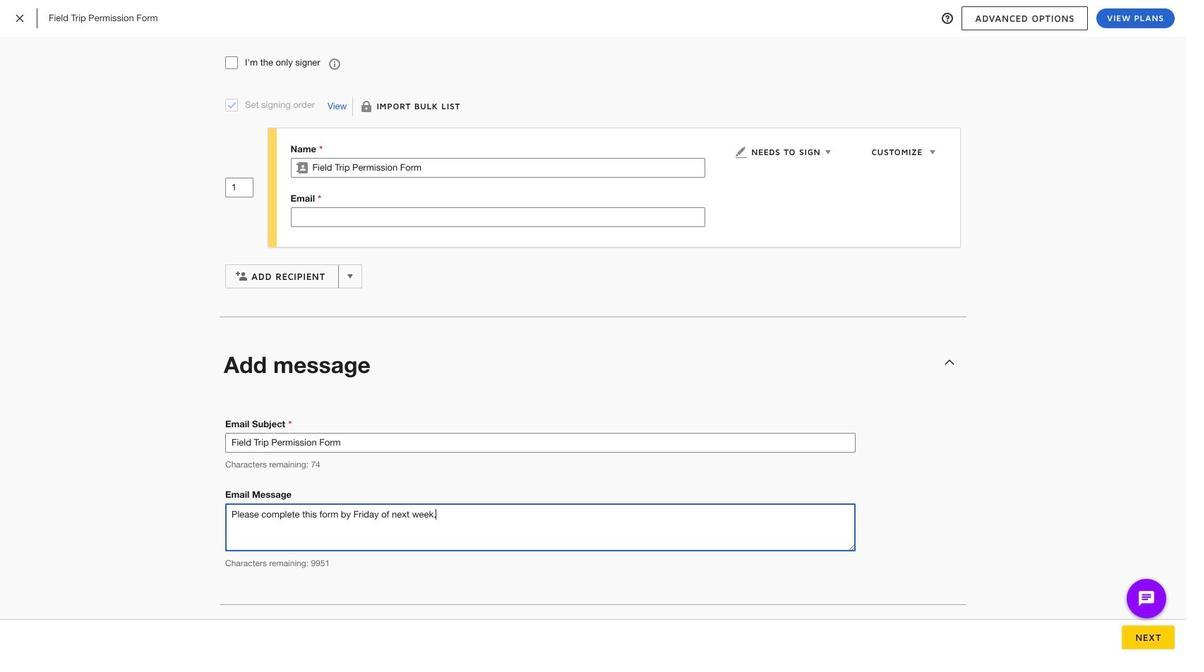 Task type: locate. For each thing, give the bounding box(es) containing it.
None text field
[[291, 208, 705, 227]]

None number field
[[226, 179, 253, 197]]

None text field
[[313, 159, 705, 177]]



Task type: describe. For each thing, give the bounding box(es) containing it.
Enter Message text field
[[225, 504, 855, 552]]

Complete with DocuSign: text field
[[226, 434, 855, 453]]



Task type: vqa. For each thing, say whether or not it's contained in the screenshot.
the topmost Need to Sign image
no



